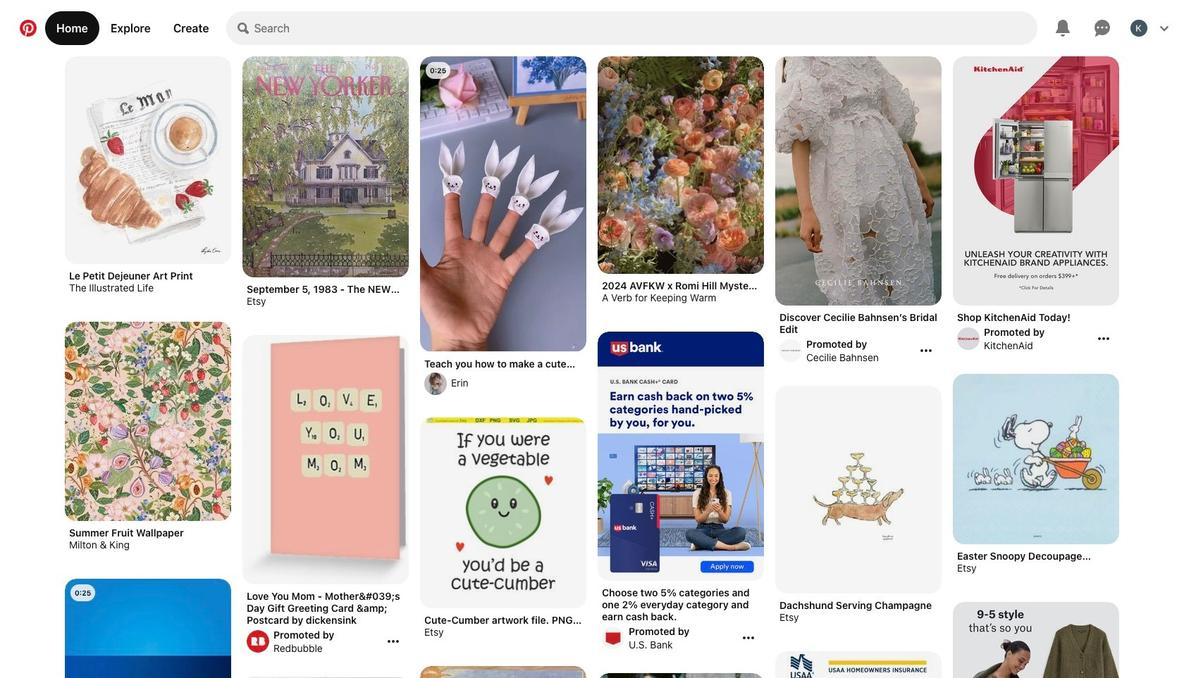 Task type: locate. For each thing, give the bounding box(es) containing it.
Search text field
[[254, 11, 1038, 45]]

promote your work wardrobe with seasonal essentials that mean business. cardi sweaters, blazers, dresses, loafers—your stylist is ready to send trending-for-you pieces in your set budget. free shipping + returns. no subscription required. image
[[953, 603, 1120, 679]]

kendall parks image
[[1131, 20, 1148, 37]]

this may contain: a poster with the words if you were a vegetable, you'd be a cute - cumber image
[[420, 418, 587, 610]]

this may contain: a drawing of a croissant and cup of coffee on top of a newspaper image
[[65, 56, 231, 264]]

this may contain: someone is holding their fingers up with fake white flowers on them and the fingers are made out of paper image
[[420, 56, 587, 352]]

this may contain: the stairs are painted with flowers on them image
[[243, 677, 409, 679]]

this may contain: a bunch of flowers that are in the grass image
[[598, 56, 764, 275]]

get free delivery on major appliance orders over $399 and complete your kitchen with kitchenaid brand appliances today. *click for details image
[[953, 56, 1120, 306]]

planning for retirement starts with seeing what's possible. create your vision for retirement, and we can help you bring your goals into focus to create a clear plan with actionable next steps. and when you have a flexible plan you feel good about, you can simply enjoy right now. that's the planning effect, from fidelity. image
[[598, 674, 764, 679]]

this may contain: a drawing of a dog standing in front of a bunch of wine goblets image
[[775, 386, 942, 594]]

list
[[59, 56, 1125, 679]]

this may contain: a painting of a woman in a field with flowers and a house on the other side image
[[420, 667, 587, 679]]



Task type: describe. For each thing, give the bounding box(es) containing it.
a lot of cards try to guess who they think you are. the u.s. bank cash+® visa signature® card rewards you for who you choose to be. so pick two categories to earn 5% cash back on from fun things like movies, sporting goods and department stores to helpful expenses like home utilities, cell phone bills and the gym. image
[[598, 332, 764, 582]]

romantic, whimsical dresses to float down the aisle designed in copenhagen. explore dresses with billowing silhouettes, crafted from couture-like fabrics. image
[[775, 56, 942, 306]]

this may contain: the new yorker magazine cover with a house in the background image
[[243, 56, 409, 278]]

this may contain: a floral wallpaper with lots of flowers and fruit on it's sides, all in pastel colors image
[[65, 322, 231, 522]]

even if it was with a different provider, five years or more without a claim could save you up to 15% on your premium with our claims-free discount. welcome to the benefits of usaa homeowners insurance. image
[[775, 652, 942, 679]]

this may contain: snoopy pushing a wheelbarrow full of easter eggs image
[[953, 374, 1120, 546]]

4" x 6" cards for every occasion. digitally printed on heavyweight stock. uncoated blank interior provides a superior writing surface. comes with a kraft envelope. additional sizes are available. love you mom - mother's day gift image
[[243, 336, 409, 586]]

search icon image
[[237, 23, 249, 34]]

this contains an image of: ana video pin 5 great reasons 0124 image
[[65, 579, 231, 679]]



Task type: vqa. For each thing, say whether or not it's contained in the screenshot.
4" x 6" cards for every occasion. Digitally printed on heavyweight stock. Uncoated blank interior provides a superior writing surface. Comes with a kraft envelope. Additional sizes are available. Love You Mom - Mother's day gift image
yes



